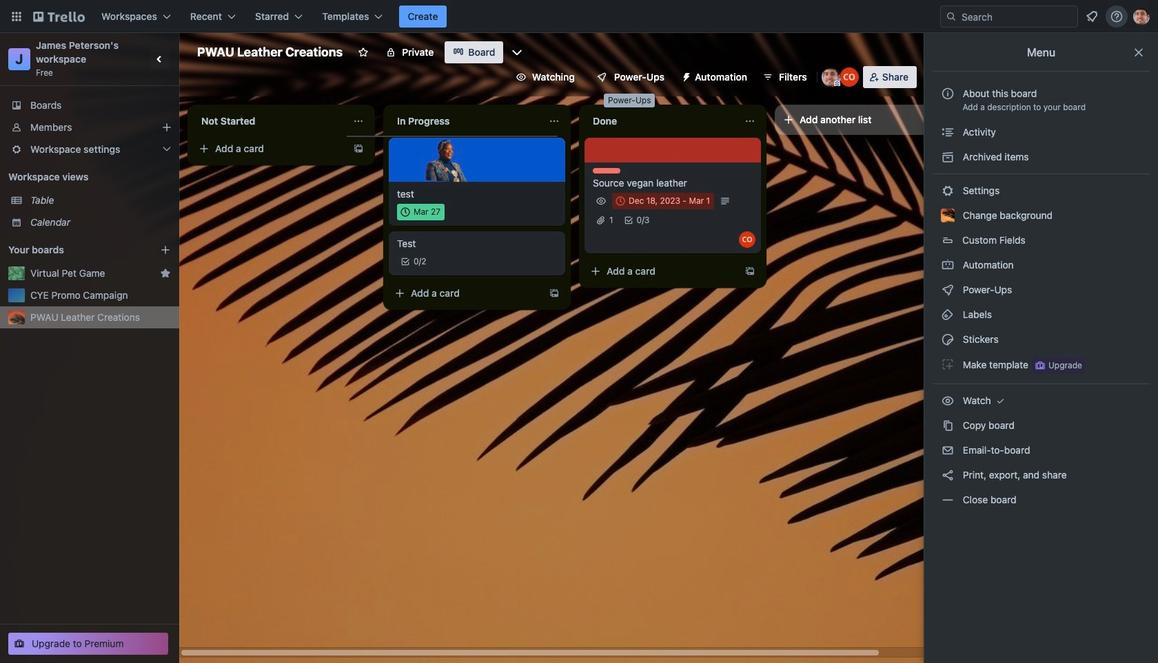 Task type: locate. For each thing, give the bounding box(es) containing it.
1 vertical spatial christina overa (christinaovera) image
[[739, 232, 756, 248]]

1 horizontal spatial create from template… image
[[549, 288, 560, 299]]

0 horizontal spatial christina overa (christinaovera) image
[[739, 232, 756, 248]]

open information menu image
[[1110, 10, 1124, 23]]

1 horizontal spatial christina overa (christinaovera) image
[[840, 68, 859, 87]]

create from template… image
[[353, 143, 364, 154], [549, 288, 560, 299]]

starred icon image
[[160, 268, 171, 279]]

sm image
[[676, 66, 695, 85], [941, 125, 955, 139], [941, 283, 955, 297], [941, 308, 955, 322], [941, 358, 955, 372], [941, 444, 955, 458], [941, 494, 955, 507]]

Search field
[[957, 7, 1078, 26]]

0 vertical spatial create from template… image
[[353, 143, 364, 154]]

None text field
[[193, 110, 347, 132], [585, 110, 739, 132], [193, 110, 347, 132], [585, 110, 739, 132]]

None text field
[[389, 110, 543, 132]]

your boards with 3 items element
[[8, 242, 139, 259]]

1 vertical spatial james peterson (jamespeterson93) image
[[822, 68, 841, 87]]

None checkbox
[[397, 204, 445, 221]]

0 vertical spatial james peterson (jamespeterson93) image
[[1133, 8, 1150, 25]]

sm image
[[941, 150, 955, 164], [941, 184, 955, 198], [941, 259, 955, 272], [941, 333, 955, 347], [941, 394, 955, 408], [994, 394, 1008, 408], [941, 419, 955, 433], [941, 469, 955, 483]]

james peterson (jamespeterson93) image
[[1133, 8, 1150, 25], [822, 68, 841, 87]]

None checkbox
[[612, 193, 714, 210]]

primary element
[[0, 0, 1158, 33]]

tooltip
[[604, 94, 655, 107]]

workspace navigation collapse icon image
[[150, 50, 170, 69]]

0 horizontal spatial create from template… image
[[353, 143, 364, 154]]

0 horizontal spatial james peterson (jamespeterson93) image
[[822, 68, 841, 87]]

1 vertical spatial create from template… image
[[549, 288, 560, 299]]

christina overa (christinaovera) image
[[840, 68, 859, 87], [739, 232, 756, 248]]



Task type: vqa. For each thing, say whether or not it's contained in the screenshot.
able
no



Task type: describe. For each thing, give the bounding box(es) containing it.
0 notifications image
[[1084, 8, 1100, 25]]

star or unstar board image
[[358, 47, 369, 58]]

color: bold red, title: "sourcing" element
[[593, 168, 620, 174]]

1 horizontal spatial james peterson (jamespeterson93) image
[[1133, 8, 1150, 25]]

Board name text field
[[190, 41, 350, 63]]

customize views image
[[510, 45, 524, 59]]

this member is an admin of this board. image
[[834, 81, 840, 87]]

back to home image
[[33, 6, 85, 28]]

add board image
[[160, 245, 171, 256]]

https://media2.giphy.com/media/vhqa3tryiebmkd5qih/100w.gif?cid=ad960664tuux3ictzc2l4kkstlpkpgfee3kg7e05hcw8694d&ep=v1_stickers_search&rid=100w.gif&ct=s image
[[424, 136, 471, 183]]

0 vertical spatial christina overa (christinaovera) image
[[840, 68, 859, 87]]

search image
[[946, 11, 957, 22]]

create from template… image
[[745, 266, 756, 277]]



